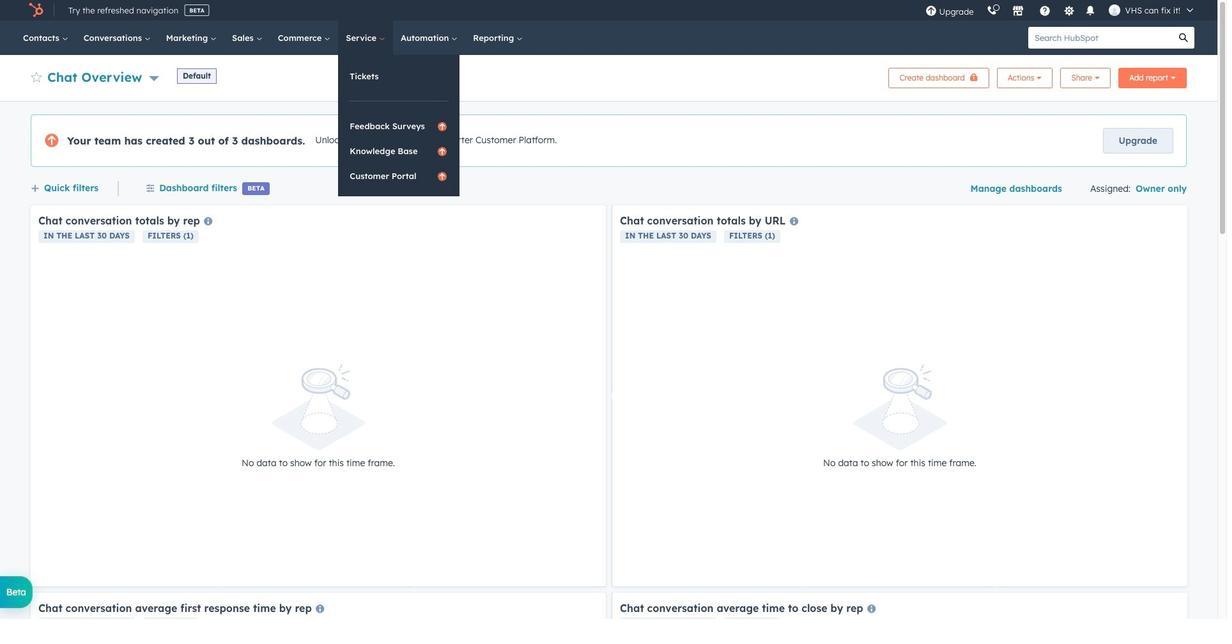 Task type: locate. For each thing, give the bounding box(es) containing it.
Search HubSpot search field
[[1029, 27, 1174, 49]]

menu
[[919, 0, 1203, 20]]

chat conversation totals by url element
[[613, 205, 1188, 586]]

chat conversation average first response time by rep element
[[31, 593, 606, 619]]

banner
[[31, 64, 1188, 88]]

marketplaces image
[[1013, 6, 1024, 17]]

chat conversation average time to close by rep element
[[613, 593, 1188, 619]]



Task type: describe. For each thing, give the bounding box(es) containing it.
jer mill image
[[1109, 4, 1121, 16]]

chat conversation totals by rep element
[[31, 205, 606, 586]]

service menu
[[339, 55, 460, 196]]



Task type: vqa. For each thing, say whether or not it's contained in the screenshot.
navigation within the page section 'element'
no



